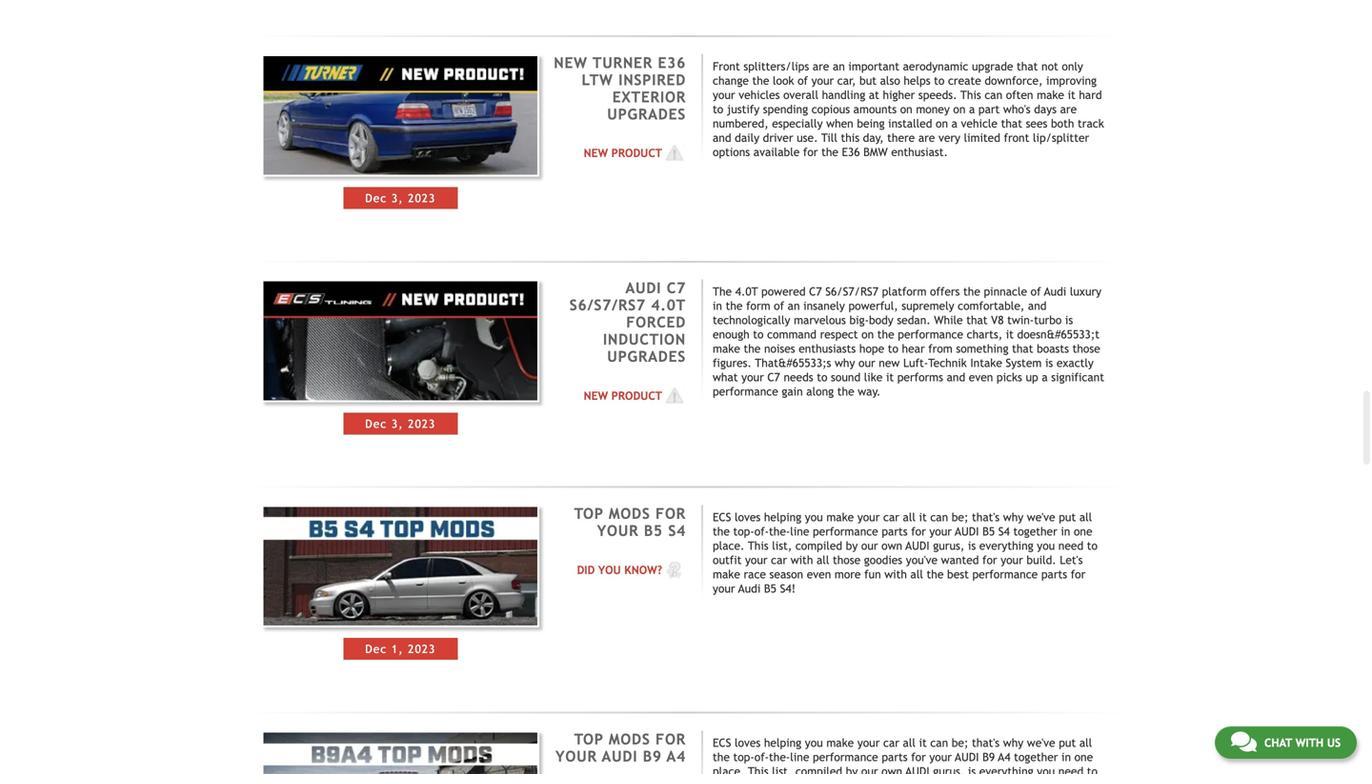 Task type: vqa. For each thing, say whether or not it's contained in the screenshot.
the leftmost Reach
no



Task type: locate. For each thing, give the bounding box(es) containing it.
0 vertical spatial new product
[[584, 146, 662, 160]]

1 vertical spatial dec 3, 2023
[[365, 417, 436, 430]]

those up exactly
[[1073, 342, 1100, 356]]

mods inside top mods for your audi b9 a4
[[609, 731, 650, 748]]

mods for audi
[[609, 731, 650, 748]]

upgrades for forced
[[607, 348, 686, 366]]

2 dec 3, 2023 from the top
[[365, 417, 436, 430]]

0 vertical spatial why
[[835, 356, 855, 370]]

2 horizontal spatial are
[[1060, 102, 1077, 116]]

2 3, from the top
[[391, 417, 404, 430]]

car for ecs loves helping you make your car all it can be; that's why we've put all the top-of-the-line performance parts for your audi b9 a4 together in one place. this list, compiled by our own audi gurus, is everything you need 
[[883, 736, 899, 750]]

dec 1, 2023
[[365, 643, 436, 656]]

1 new product from the top
[[584, 146, 662, 160]]

2 compiled from the top
[[795, 765, 842, 775]]

0 vertical spatial compiled
[[795, 539, 842, 553]]

1 list, from the top
[[772, 539, 792, 553]]

1 vertical spatial can
[[930, 511, 948, 524]]

0 horizontal spatial an
[[788, 299, 800, 313]]

upgrades down inspired
[[607, 106, 686, 123]]

top for top mods for your audi b9 a4
[[574, 731, 604, 748]]

our inside ecs loves helping you make your car all it can be; that's why we've put all the top-of-the-line performance parts for your audi b9 a4 together in one place. this list, compiled by our own audi gurus, is everything you need
[[861, 765, 878, 775]]

installed
[[888, 116, 932, 130]]

upgrade
[[972, 59, 1013, 73]]

top- inside ecs loves helping you make your car all it can be; that's why we've put all the top-of-the-line performance parts for your audi b9 a4 together in one place. this list, compiled by our own audi gurus, is everything you need
[[733, 751, 754, 764]]

of inside front splitters/lips are an important aerodynamic upgrade that not only change the look of your car, but also helps to create downforce, improving your vehicles overall handling at higher speeds. this can often make it hard to justify spending copious amounts on money on a part who's days are numbered, especially when being installed on a vehicle that sees both track and daily driver use. till this day, there are very limited front lip/splitter options available for the e36 bmw enthusiast.
[[798, 74, 808, 87]]

one inside ecs loves helping you make your car all it can be; that's why we've put all the top-of-the-line performance parts for your audi b9 a4 together in one place. this list, compiled by our own audi gurus, is everything you need
[[1074, 751, 1093, 764]]

product down induction at top
[[611, 389, 662, 403]]

1 vertical spatial helping
[[764, 736, 802, 750]]

3 dec from the top
[[365, 643, 387, 656]]

0 vertical spatial line
[[790, 525, 809, 538]]

0 horizontal spatial c7
[[667, 280, 686, 297]]

0 vertical spatial ecs
[[713, 511, 731, 524]]

1 vertical spatial top
[[574, 731, 604, 748]]

dec 3, 2023 for audi c7 s6/s7/rs7 4.0t forced induction upgrades
[[365, 417, 436, 430]]

0 horizontal spatial s6/s7/rs7
[[570, 297, 646, 314]]

wanted
[[941, 554, 979, 567]]

1 put from the top
[[1059, 511, 1076, 524]]

inspired
[[619, 71, 686, 88]]

together inside the ecs loves helping you make your car all it can be; that's why we've put all the top-of-the-line performance parts for your audi b5 s4 together in one place. this list, compiled by our own audi gurus, is everything you need to outfit your car with all those goodies you've wanted for your build. let's make race season even more fun with all the best performance parts for your audi b5 s4!
[[1013, 525, 1057, 538]]

4.0t up induction at top
[[651, 297, 686, 314]]

2 vertical spatial are
[[918, 131, 935, 144]]

make inside the 4.0t powered c7 s6/s7/rs7 platform offers the pinnacle of audi luxury in the form of an insanely powerful, supremely comfortable, and technologically marvelous big-body sedan. while that v8 twin-turbo is enough to command respect on the performance charts, it doesn&#65533;t make the noises enthusiasts hope to hear from something that boasts those figures. that&#65533;s why our new luft-technik intake system is exactly what your c7 needs to sound like it performs and even picks up a significant performance gain along the way.
[[713, 342, 740, 356]]

that up system on the top
[[1012, 342, 1033, 356]]

1 dec from the top
[[365, 191, 387, 205]]

0 horizontal spatial those
[[833, 554, 861, 567]]

from
[[928, 342, 953, 356]]

e36 up exterior
[[658, 54, 686, 71]]

1 upgrades from the top
[[607, 106, 686, 123]]

on up hope
[[862, 328, 874, 341]]

3 2023 from the top
[[408, 643, 436, 656]]

1 vertical spatial new
[[584, 146, 608, 160]]

did you know?
[[577, 563, 662, 577]]

a4 inside top mods for your audi b9 a4
[[667, 748, 686, 766]]

with
[[791, 554, 813, 567], [885, 568, 907, 581], [1296, 737, 1324, 750]]

0 horizontal spatial 4.0t
[[651, 297, 686, 314]]

compiled for ecs loves helping you make your car all it can be; that's why we've put all the top-of-the-line performance parts for your audi b9 a4 together in one place. this list, compiled by our own audi gurus, is everything you need 
[[795, 765, 842, 775]]

1 horizontal spatial 4.0t
[[735, 285, 758, 298]]

1 vertical spatial are
[[1060, 102, 1077, 116]]

s6/s7/rs7 up powerful,
[[825, 285, 879, 298]]

place. inside the ecs loves helping you make your car all it can be; that's why we've put all the top-of-the-line performance parts for your audi b5 s4 together in one place. this list, compiled by our own audi gurus, is everything you need to outfit your car with all those goodies you've wanted for your build. let's make race season even more fun with all the best performance parts for your audi b5 s4!
[[713, 539, 745, 553]]

1 vertical spatial mods
[[609, 731, 650, 748]]

2 need from the top
[[1058, 765, 1084, 775]]

1 horizontal spatial a4
[[998, 751, 1011, 764]]

1 vertical spatial by
[[846, 765, 858, 775]]

platform
[[882, 285, 927, 298]]

2023 right 1,
[[408, 643, 436, 656]]

top mods for your audi b9 a4 link
[[556, 731, 686, 766]]

0 vertical spatial of-
[[754, 525, 769, 538]]

together inside ecs loves helping you make your car all it can be; that's why we've put all the top-of-the-line performance parts for your audi b9 a4 together in one place. this list, compiled by our own audi gurus, is everything you need
[[1014, 751, 1058, 764]]

2 dec 3, 2023 link from the top
[[262, 280, 539, 435]]

c7 down that&#65533;s
[[767, 371, 780, 384]]

need inside the ecs loves helping you make your car all it can be; that's why we've put all the top-of-the-line performance parts for your audi b5 s4 together in one place. this list, compiled by our own audi gurus, is everything you need to outfit your car with all those goodies you've wanted for your build. let's make race season even more fun with all the best performance parts for your audi b5 s4!
[[1058, 539, 1084, 553]]

1 line from the top
[[790, 525, 809, 538]]

new down induction at top
[[584, 389, 608, 403]]

1 mods from the top
[[609, 505, 650, 523]]

gurus, inside ecs loves helping you make your car all it can be; that's why we've put all the top-of-the-line performance parts for your audi b9 a4 together in one place. this list, compiled by our own audi gurus, is everything you need
[[933, 765, 965, 775]]

with left us
[[1296, 737, 1324, 750]]

the- inside ecs loves helping you make your car all it can be; that's why we've put all the top-of-the-line performance parts for your audi b9 a4 together in one place. this list, compiled by our own audi gurus, is everything you need
[[769, 751, 790, 764]]

this
[[841, 131, 860, 144]]

enthusiast.
[[891, 145, 948, 158]]

need inside ecs loves helping you make your car all it can be; that's why we've put all the top-of-the-line performance parts for your audi b9 a4 together in one place. this list, compiled by our own audi gurus, is everything you need
[[1058, 765, 1084, 775]]

with down goodies
[[885, 568, 907, 581]]

c7
[[667, 280, 686, 297], [809, 285, 822, 298], [767, 371, 780, 384]]

own for b5
[[882, 539, 902, 553]]

can inside ecs loves helping you make your car all it can be; that's why we've put all the top-of-the-line performance parts for your audi b9 a4 together in one place. this list, compiled by our own audi gurus, is everything you need
[[930, 736, 948, 750]]

need for ecs loves helping you make your car all it can be; that's why we've put all the top-of-the-line performance parts for your audi b5 s4 together in one place. this list, compiled by our own audi gurus, is everything you need to outfit your car with all those goodies you've wanted for your build. let's make race season even more fun with all the best performance parts for your audi b5 s4!
[[1058, 539, 1084, 553]]

v8
[[991, 314, 1004, 327]]

top inside top mods for your audi b9 a4
[[574, 731, 604, 748]]

compiled for ecs loves helping you make your car all it can be; that's why we've put all the top-of-the-line performance parts for your audi b5 s4 together in one place. this list, compiled by our own audi gurus, is everything you need to outfit your car with all those goodies you've wanted for your build. let's make race season even more fun with all the best performance parts for your audi b5 s4!
[[795, 539, 842, 553]]

1 vertical spatial those
[[833, 554, 861, 567]]

2 new product from the top
[[584, 389, 662, 403]]

0 vertical spatial dec 3, 2023
[[365, 191, 436, 205]]

to
[[934, 74, 945, 87], [713, 102, 723, 116], [753, 328, 764, 341], [888, 342, 898, 356], [817, 371, 828, 384], [1087, 539, 1098, 553]]

1 product from the top
[[611, 146, 662, 160]]

list, inside ecs loves helping you make your car all it can be; that's why we've put all the top-of-the-line performance parts for your audi b9 a4 together in one place. this list, compiled by our own audi gurus, is everything you need
[[772, 765, 792, 775]]

by inside the ecs loves helping you make your car all it can be; that's why we've put all the top-of-the-line performance parts for your audi b5 s4 together in one place. this list, compiled by our own audi gurus, is everything you need to outfit your car with all those goodies you've wanted for your build. let's make race season even more fun with all the best performance parts for your audi b5 s4!
[[846, 539, 858, 553]]

a4
[[667, 748, 686, 766], [998, 751, 1011, 764]]

dec down audi c7 s6/s7/rs7 4.0t forced induction upgrades image
[[365, 417, 387, 430]]

list, inside the ecs loves helping you make your car all it can be; that's why we've put all the top-of-the-line performance parts for your audi b5 s4 together in one place. this list, compiled by our own audi gurus, is everything you need to outfit your car with all those goodies you've wanted for your build. let's make race season even more fun with all the best performance parts for your audi b5 s4!
[[772, 539, 792, 553]]

1 everything from the top
[[979, 539, 1034, 553]]

1 vertical spatial this
[[748, 539, 769, 553]]

2 vertical spatial with
[[1296, 737, 1324, 750]]

1 vertical spatial compiled
[[795, 765, 842, 775]]

those inside the ecs loves helping you make your car all it can be; that's why we've put all the top-of-the-line performance parts for your audi b5 s4 together in one place. this list, compiled by our own audi gurus, is everything you need to outfit your car with all those goodies you've wanted for your build. let's make race season even more fun with all the best performance parts for your audi b5 s4!
[[833, 554, 861, 567]]

1 vertical spatial top-
[[733, 751, 754, 764]]

0 vertical spatial need
[[1058, 539, 1084, 553]]

gurus,
[[933, 539, 965, 553], [933, 765, 965, 775]]

1 ecs from the top
[[713, 511, 731, 524]]

c7 inside audi c7 s6/s7/rs7 4.0t forced induction upgrades
[[667, 280, 686, 297]]

2 put from the top
[[1059, 736, 1076, 750]]

1 place. from the top
[[713, 539, 745, 553]]

1 horizontal spatial even
[[969, 371, 993, 384]]

b5
[[644, 523, 663, 540], [982, 525, 995, 538], [764, 582, 777, 596]]

we've inside ecs loves helping you make your car all it can be; that's why we've put all the top-of-the-line performance parts for your audi b9 a4 together in one place. this list, compiled by our own audi gurus, is everything you need
[[1027, 736, 1055, 750]]

0 horizontal spatial e36
[[658, 54, 686, 71]]

1 vertical spatial place.
[[713, 765, 745, 775]]

dec 3, 2023 down audi c7 s6/s7/rs7 4.0t forced induction upgrades image
[[365, 417, 436, 430]]

audi c7 s6/s7/rs7 4.0t forced induction upgrades
[[570, 280, 686, 366]]

1 vertical spatial everything
[[979, 765, 1034, 775]]

s4!
[[780, 582, 796, 596]]

are up overall
[[813, 59, 829, 73]]

we've inside the ecs loves helping you make your car all it can be; that's why we've put all the top-of-the-line performance parts for your audi b5 s4 together in one place. this list, compiled by our own audi gurus, is everything you need to outfit your car with all those goodies you've wanted for your build. let's make race season even more fun with all the best performance parts for your audi b5 s4!
[[1027, 511, 1055, 524]]

2 mods from the top
[[609, 731, 650, 748]]

money
[[916, 102, 950, 116]]

put
[[1059, 511, 1076, 524], [1059, 736, 1076, 750]]

a right up
[[1042, 371, 1048, 384]]

2 be; from the top
[[952, 736, 968, 750]]

an up the car, at top right
[[833, 59, 845, 73]]

0 horizontal spatial a4
[[667, 748, 686, 766]]

c7 up forced
[[667, 280, 686, 297]]

performs
[[897, 371, 943, 384]]

put for ecs loves helping you make your car all it can be; that's why we've put all the top-of-the-line performance parts for your audi b5 s4 together in one place. this list, compiled by our own audi gurus, is everything you need to outfit your car with all those goodies you've wanted for your build. let's make race season even more fun with all the best performance parts for your audi b5 s4!
[[1059, 511, 1076, 524]]

1 horizontal spatial and
[[947, 371, 965, 384]]

1 loves from the top
[[735, 511, 761, 524]]

race
[[744, 568, 766, 581]]

of- for ecs loves helping you make your car all it can be; that's why we've put all the top-of-the-line performance parts for your audi b9 a4 together in one place. this list, compiled by our own audi gurus, is everything you need 
[[754, 751, 769, 764]]

line inside ecs loves helping you make your car all it can be; that's why we've put all the top-of-the-line performance parts for your audi b9 a4 together in one place. this list, compiled by our own audi gurus, is everything you need
[[790, 751, 809, 764]]

product down exterior
[[611, 146, 662, 160]]

2 dec from the top
[[365, 417, 387, 430]]

new turner e36 ltw inspired exterior upgrades
[[554, 54, 686, 123]]

upgrades down forced
[[607, 348, 686, 366]]

with up season
[[791, 554, 813, 567]]

dec 3, 2023
[[365, 191, 436, 205], [365, 417, 436, 430]]

1 horizontal spatial with
[[885, 568, 907, 581]]

helping inside ecs loves helping you make your car all it can be; that's why we've put all the top-of-the-line performance parts for your audi b9 a4 together in one place. this list, compiled by our own audi gurus, is everything you need
[[764, 736, 802, 750]]

even left more
[[807, 568, 831, 581]]

s4
[[668, 523, 686, 540], [998, 525, 1010, 538]]

0 horizontal spatial of
[[774, 299, 784, 313]]

2 place. from the top
[[713, 765, 745, 775]]

1 horizontal spatial c7
[[767, 371, 780, 384]]

of- inside ecs loves helping you make your car all it can be; that's why we've put all the top-of-the-line performance parts for your audi b9 a4 together in one place. this list, compiled by our own audi gurus, is everything you need
[[754, 751, 769, 764]]

even inside the 4.0t powered c7 s6/s7/rs7 platform offers the pinnacle of audi luxury in the form of an insanely powerful, supremely comfortable, and technologically marvelous big-body sedan. while that v8 twin-turbo is enough to command respect on the performance charts, it doesn&#65533;t make the noises enthusiasts hope to hear from something that boasts those figures. that&#65533;s why our new luft-technik intake system is exactly what your c7 needs to sound like it performs and even picks up a significant performance gain along the way.
[[969, 371, 993, 384]]

also
[[880, 74, 900, 87]]

intake
[[970, 356, 1002, 370]]

be; for b5
[[952, 511, 968, 524]]

1 vertical spatial 3,
[[391, 417, 404, 430]]

doesn&#65533;t
[[1017, 328, 1100, 341]]

and up options
[[713, 131, 731, 144]]

all
[[903, 511, 916, 524], [1079, 511, 1092, 524], [817, 554, 829, 567], [911, 568, 923, 581], [903, 736, 916, 750], [1079, 736, 1092, 750]]

1 vertical spatial dec 3, 2023 link
[[262, 280, 539, 435]]

1 vertical spatial and
[[1028, 299, 1047, 313]]

1 vertical spatial in
[[1061, 525, 1070, 538]]

1 vertical spatial ecs
[[713, 736, 731, 750]]

dec for new turner e36 ltw inspired exterior upgrades
[[365, 191, 387, 205]]

gurus, inside the ecs loves helping you make your car all it can be; that's why we've put all the top-of-the-line performance parts for your audi b5 s4 together in one place. this list, compiled by our own audi gurus, is everything you need to outfit your car with all those goodies you've wanted for your build. let's make race season even more fun with all the best performance parts for your audi b5 s4!
[[933, 539, 965, 553]]

list, for ecs loves helping you make your car all it can be; that's why we've put all the top-of-the-line performance parts for your audi b5 s4 together in one place. this list, compiled by our own audi gurus, is everything you need to outfit your car with all those goodies you've wanted for your build. let's make race season even more fun with all the best performance parts for your audi b5 s4!
[[772, 539, 792, 553]]

top-
[[733, 525, 754, 538], [733, 751, 754, 764]]

that's for b9
[[972, 736, 1000, 750]]

one for ecs loves helping you make your car all it can be; that's why we've put all the top-of-the-line performance parts for your audi b9 a4 together in one place. this list, compiled by our own audi gurus, is everything you need 
[[1074, 751, 1093, 764]]

2 upgrades from the top
[[607, 348, 686, 366]]

2 gurus, from the top
[[933, 765, 965, 775]]

place. inside ecs loves helping you make your car all it can be; that's why we've put all the top-of-the-line performance parts for your audi b9 a4 together in one place. this list, compiled by our own audi gurus, is everything you need
[[713, 765, 745, 775]]

1 vertical spatial dec
[[365, 417, 387, 430]]

1 vertical spatial of
[[1031, 285, 1041, 298]]

a
[[969, 102, 975, 116], [952, 116, 958, 130], [1042, 371, 1048, 384]]

put inside the ecs loves helping you make your car all it can be; that's why we've put all the top-of-the-line performance parts for your audi b5 s4 together in one place. this list, compiled by our own audi gurus, is everything you need to outfit your car with all those goodies you've wanted for your build. let's make race season even more fun with all the best performance parts for your audi b5 s4!
[[1059, 511, 1076, 524]]

s4 inside top mods for your b5 s4
[[668, 523, 686, 540]]

2023 for new turner e36 ltw inspired exterior upgrades
[[408, 191, 436, 205]]

1 horizontal spatial e36
[[842, 145, 860, 158]]

dec 3, 2023 for new turner e36 ltw inspired exterior upgrades
[[365, 191, 436, 205]]

new left the turner
[[554, 54, 588, 71]]

need for ecs loves helping you make your car all it can be; that's why we've put all the top-of-the-line performance parts for your audi b9 a4 together in one place. this list, compiled by our own audi gurus, is everything you need 
[[1058, 765, 1084, 775]]

in inside ecs loves helping you make your car all it can be; that's why we've put all the top-of-the-line performance parts for your audi b9 a4 together in one place. this list, compiled by our own audi gurus, is everything you need
[[1062, 751, 1071, 764]]

1 vertical spatial 2023
[[408, 417, 436, 430]]

2 we've from the top
[[1027, 736, 1055, 750]]

2 everything from the top
[[979, 765, 1034, 775]]

enough
[[713, 328, 750, 341]]

and up turbo
[[1028, 299, 1047, 313]]

line
[[790, 525, 809, 538], [790, 751, 809, 764]]

0 vertical spatial even
[[969, 371, 993, 384]]

new product down exterior
[[584, 146, 662, 160]]

0 vertical spatial everything
[[979, 539, 1034, 553]]

everything inside ecs loves helping you make your car all it can be; that's why we've put all the top-of-the-line performance parts for your audi b9 a4 together in one place. this list, compiled by our own audi gurus, is everything you need
[[979, 765, 1034, 775]]

everything for s4
[[979, 539, 1034, 553]]

can for b9
[[930, 736, 948, 750]]

fun
[[864, 568, 881, 581]]

mods for b5
[[609, 505, 650, 523]]

1 vertical spatial gurus,
[[933, 765, 965, 775]]

be;
[[952, 511, 968, 524], [952, 736, 968, 750]]

1 dec 3, 2023 from the top
[[365, 191, 436, 205]]

0 vertical spatial be;
[[952, 511, 968, 524]]

2023 down new turner e36 ltw inspired exterior upgrades image
[[408, 191, 436, 205]]

1 helping from the top
[[764, 511, 802, 524]]

0 vertical spatial car
[[883, 511, 899, 524]]

ecs inside the ecs loves helping you make your car all it can be; that's why we've put all the top-of-the-line performance parts for your audi b5 s4 together in one place. this list, compiled by our own audi gurus, is everything you need to outfit your car with all those goodies you've wanted for your build. let's make race season even more fun with all the best performance parts for your audi b5 s4!
[[713, 511, 731, 524]]

2 top- from the top
[[733, 751, 754, 764]]

0 vertical spatial helping
[[764, 511, 802, 524]]

boasts
[[1037, 342, 1069, 356]]

0 vertical spatial can
[[985, 88, 1003, 101]]

audi inside the ecs loves helping you make your car all it can be; that's why we've put all the top-of-the-line performance parts for your audi b5 s4 together in one place. this list, compiled by our own audi gurus, is everything you need to outfit your car with all those goodies you've wanted for your build. let's make race season even more fun with all the best performance parts for your audi b5 s4!
[[738, 582, 761, 596]]

2 that's from the top
[[972, 736, 1000, 750]]

2 vertical spatial 2023
[[408, 643, 436, 656]]

top inside top mods for your b5 s4
[[574, 505, 604, 523]]

1 own from the top
[[882, 539, 902, 553]]

is inside the ecs loves helping you make your car all it can be; that's why we've put all the top-of-the-line performance parts for your audi b5 s4 together in one place. this list, compiled by our own audi gurus, is everything you need to outfit your car with all those goodies you've wanted for your build. let's make race season even more fun with all the best performance parts for your audi b5 s4!
[[968, 539, 976, 553]]

the- inside the ecs loves helping you make your car all it can be; that's why we've put all the top-of-the-line performance parts for your audi b5 s4 together in one place. this list, compiled by our own audi gurus, is everything you need to outfit your car with all those goodies you've wanted for your build. let's make race season even more fun with all the best performance parts for your audi b5 s4!
[[769, 525, 790, 538]]

2023 down audi c7 s6/s7/rs7 4.0t forced induction upgrades image
[[408, 417, 436, 430]]

0 horizontal spatial even
[[807, 568, 831, 581]]

car,
[[837, 74, 856, 87]]

important
[[848, 59, 899, 73]]

and down technik at the right of the page
[[947, 371, 965, 384]]

a up very
[[952, 116, 958, 130]]

by
[[846, 539, 858, 553], [846, 765, 858, 775]]

upgrades inside new turner e36 ltw inspired exterior upgrades
[[607, 106, 686, 123]]

car
[[883, 511, 899, 524], [771, 554, 787, 567], [883, 736, 899, 750]]

2 helping from the top
[[764, 736, 802, 750]]

your
[[811, 74, 834, 87], [713, 88, 735, 101], [741, 371, 764, 384], [857, 511, 880, 524], [597, 523, 639, 540], [929, 525, 952, 538], [745, 554, 768, 567], [1001, 554, 1023, 567], [713, 582, 735, 596], [857, 736, 880, 750], [556, 748, 597, 766], [929, 751, 952, 764]]

top- inside the ecs loves helping you make your car all it can be; that's why we've put all the top-of-the-line performance parts for your audi b5 s4 together in one place. this list, compiled by our own audi gurus, is everything you need to outfit your car with all those goodies you've wanted for your build. let's make race season even more fun with all the best performance parts for your audi b5 s4!
[[733, 525, 754, 538]]

0 horizontal spatial with
[[791, 554, 813, 567]]

top for top mods for your b5 s4
[[574, 505, 604, 523]]

0 vertical spatial new
[[554, 54, 588, 71]]

that's inside the ecs loves helping you make your car all it can be; that's why we've put all the top-of-the-line performance parts for your audi b5 s4 together in one place. this list, compiled by our own audi gurus, is everything you need to outfit your car with all those goodies you've wanted for your build. let's make race season even more fun with all the best performance parts for your audi b5 s4!
[[972, 511, 1000, 524]]

1 the- from the top
[[769, 525, 790, 538]]

limited
[[964, 131, 1000, 144]]

ecs for ecs loves helping you make your car all it can be; that's why we've put all the top-of-the-line performance parts for your audi b5 s4 together in one place. this list, compiled by our own audi gurus, is everything you need to outfit your car with all those goodies you've wanted for your build. let's make race season even more fun with all the best performance parts for your audi b5 s4!
[[713, 511, 731, 524]]

top mods for your b5 s4 image
[[262, 505, 539, 628]]

2023 for top mods for your b5 s4
[[408, 643, 436, 656]]

often
[[1006, 88, 1033, 101]]

even down intake
[[969, 371, 993, 384]]

product for induction
[[611, 389, 662, 403]]

1 by from the top
[[846, 539, 858, 553]]

did
[[577, 563, 595, 577]]

place. for ecs loves helping you make your car all it can be; that's why we've put all the top-of-the-line performance parts for your audi b9 a4 together in one place. this list, compiled by our own audi gurus, is everything you need 
[[713, 765, 745, 775]]

exterior
[[612, 88, 686, 106]]

day,
[[863, 131, 884, 144]]

everything for a4
[[979, 765, 1034, 775]]

dec left 1,
[[365, 643, 387, 656]]

dec
[[365, 191, 387, 205], [365, 417, 387, 430], [365, 643, 387, 656]]

why
[[835, 356, 855, 370], [1003, 511, 1024, 524], [1003, 736, 1024, 750]]

chat with us
[[1264, 737, 1341, 750]]

it inside front splitters/lips are an important aerodynamic upgrade that not only change the look of your car, but also helps to create downforce, improving your vehicles overall handling at higher speeds. this can often make it hard to justify spending copious amounts on money on a part who's days are numbered, especially when being installed on a vehicle that sees both track and daily driver use. till this day, there are very limited front lip/splitter options available for the e36 bmw enthusiast.
[[1068, 88, 1076, 101]]

that's inside ecs loves helping you make your car all it can be; that's why we've put all the top-of-the-line performance parts for your audi b9 a4 together in one place. this list, compiled by our own audi gurus, is everything you need
[[972, 736, 1000, 750]]

options
[[713, 145, 750, 158]]

goodies
[[864, 554, 903, 567]]

s6/s7/rs7 inside the 4.0t powered c7 s6/s7/rs7 platform offers the pinnacle of audi luxury in the form of an insanely powerful, supremely comfortable, and technologically marvelous big-body sedan. while that v8 twin-turbo is enough to command respect on the performance charts, it doesn&#65533;t make the noises enthusiasts hope to hear from something that boasts those figures. that&#65533;s why our new luft-technik intake system is exactly what your c7 needs to sound like it performs and even picks up a significant performance gain along the way.
[[825, 285, 879, 298]]

new product down induction at top
[[584, 389, 662, 403]]

2 top from the top
[[574, 731, 604, 748]]

put inside ecs loves helping you make your car all it can be; that's why we've put all the top-of-the-line performance parts for your audi b9 a4 together in one place. this list, compiled by our own audi gurus, is everything you need
[[1059, 736, 1076, 750]]

1 vertical spatial line
[[790, 751, 809, 764]]

the inside ecs loves helping you make your car all it can be; that's why we've put all the top-of-the-line performance parts for your audi b9 a4 together in one place. this list, compiled by our own audi gurus, is everything you need
[[713, 751, 730, 764]]

0 vertical spatial are
[[813, 59, 829, 73]]

1 vertical spatial new product
[[584, 389, 662, 403]]

e36 down this at the top of the page
[[842, 145, 860, 158]]

a up vehicle
[[969, 102, 975, 116]]

of- inside the ecs loves helping you make your car all it can be; that's why we've put all the top-of-the-line performance parts for your audi b5 s4 together in one place. this list, compiled by our own audi gurus, is everything you need to outfit your car with all those goodies you've wanted for your build. let's make race season even more fun with all the best performance parts for your audi b5 s4!
[[754, 525, 769, 538]]

of right pinnacle
[[1031, 285, 1041, 298]]

0 vertical spatial e36
[[658, 54, 686, 71]]

upgrades for inspired
[[607, 106, 686, 123]]

compiled inside the ecs loves helping you make your car all it can be; that's why we've put all the top-of-the-line performance parts for your audi b5 s4 together in one place. this list, compiled by our own audi gurus, is everything you need to outfit your car with all those goodies you've wanted for your build. let's make race season even more fun with all the best performance parts for your audi b5 s4!
[[795, 539, 842, 553]]

up
[[1026, 371, 1038, 384]]

upgrades inside audi c7 s6/s7/rs7 4.0t forced induction upgrades
[[607, 348, 686, 366]]

loves inside the ecs loves helping you make your car all it can be; that's why we've put all the top-of-the-line performance parts for your audi b5 s4 together in one place. this list, compiled by our own audi gurus, is everything you need to outfit your car with all those goodies you've wanted for your build. let's make race season even more fun with all the best performance parts for your audi b5 s4!
[[735, 511, 761, 524]]

are up enthusiast.
[[918, 131, 935, 144]]

2 vertical spatial a
[[1042, 371, 1048, 384]]

ecs
[[713, 511, 731, 524], [713, 736, 731, 750]]

1 vertical spatial list,
[[772, 765, 792, 775]]

3, for new turner e36 ltw inspired exterior upgrades
[[391, 191, 404, 205]]

s6/s7/rs7 up induction at top
[[570, 297, 646, 314]]

1 top from the top
[[574, 505, 604, 523]]

2 vertical spatial car
[[883, 736, 899, 750]]

can inside the ecs loves helping you make your car all it can be; that's why we've put all the top-of-the-line performance parts for your audi b5 s4 together in one place. this list, compiled by our own audi gurus, is everything you need to outfit your car with all those goodies you've wanted for your build. let's make race season even more fun with all the best performance parts for your audi b5 s4!
[[930, 511, 948, 524]]

1 vertical spatial product
[[611, 389, 662, 403]]

2 list, from the top
[[772, 765, 792, 775]]

new
[[554, 54, 588, 71], [584, 146, 608, 160], [584, 389, 608, 403]]

0 horizontal spatial a
[[952, 116, 958, 130]]

1 horizontal spatial those
[[1073, 342, 1100, 356]]

being
[[857, 116, 885, 130]]

0 vertical spatial an
[[833, 59, 845, 73]]

4.0t up form
[[735, 285, 758, 298]]

when
[[826, 116, 854, 130]]

you
[[805, 511, 823, 524], [1037, 539, 1055, 553], [805, 736, 823, 750], [1037, 765, 1055, 775]]

1 dec 3, 2023 link from the top
[[262, 54, 539, 209]]

1 vertical spatial that's
[[972, 736, 1000, 750]]

our for b5
[[861, 539, 878, 553]]

1 3, from the top
[[391, 191, 404, 205]]

we've
[[1027, 511, 1055, 524], [1027, 736, 1055, 750]]

2 ecs from the top
[[713, 736, 731, 750]]

everything
[[979, 539, 1034, 553], [979, 765, 1034, 775]]

this for ecs loves helping you make your car all it can be; that's why we've put all the top-of-the-line performance parts for your audi b5 s4 together in one place. this list, compiled by our own audi gurus, is everything you need to outfit your car with all those goodies you've wanted for your build. let's make race season even more fun with all the best performance parts for your audi b5 s4!
[[748, 539, 769, 553]]

1 vertical spatial we've
[[1027, 736, 1055, 750]]

sound
[[831, 371, 861, 384]]

new down new turner e36 ltw inspired exterior upgrades
[[584, 146, 608, 160]]

2 own from the top
[[882, 765, 902, 775]]

1 vertical spatial our
[[861, 539, 878, 553]]

an down powered
[[788, 299, 800, 313]]

own inside ecs loves helping you make your car all it can be; that's why we've put all the top-of-the-line performance parts for your audi b9 a4 together in one place. this list, compiled by our own audi gurus, is everything you need
[[882, 765, 902, 775]]

be; inside ecs loves helping you make your car all it can be; that's why we've put all the top-of-the-line performance parts for your audi b9 a4 together in one place. this list, compiled by our own audi gurus, is everything you need
[[952, 736, 968, 750]]

line inside the ecs loves helping you make your car all it can be; that's why we've put all the top-of-the-line performance parts for your audi b5 s4 together in one place. this list, compiled by our own audi gurus, is everything you need to outfit your car with all those goodies you've wanted for your build. let's make race season even more fun with all the best performance parts for your audi b5 s4!
[[790, 525, 809, 538]]

4.0t
[[735, 285, 758, 298], [651, 297, 686, 314]]

1 vertical spatial upgrades
[[607, 348, 686, 366]]

be; inside the ecs loves helping you make your car all it can be; that's why we've put all the top-of-the-line performance parts for your audi b5 s4 together in one place. this list, compiled by our own audi gurus, is everything you need to outfit your car with all those goodies you've wanted for your build. let's make race season even more fun with all the best performance parts for your audi b5 s4!
[[952, 511, 968, 524]]

2 of- from the top
[[754, 751, 769, 764]]

this inside ecs loves helping you make your car all it can be; that's why we've put all the top-of-the-line performance parts for your audi b9 a4 together in one place. this list, compiled by our own audi gurus, is everything you need
[[748, 765, 769, 775]]

1 be; from the top
[[952, 511, 968, 524]]

0 vertical spatial that's
[[972, 511, 1000, 524]]

of
[[798, 74, 808, 87], [1031, 285, 1041, 298], [774, 299, 784, 313]]

loves
[[735, 511, 761, 524], [735, 736, 761, 750]]

2 product from the top
[[611, 389, 662, 403]]

of down powered
[[774, 299, 784, 313]]

3, down audi c7 s6/s7/rs7 4.0t forced induction upgrades image
[[391, 417, 404, 430]]

are up both
[[1060, 102, 1077, 116]]

in inside the 4.0t powered c7 s6/s7/rs7 platform offers the pinnacle of audi luxury in the form of an insanely powerful, supremely comfortable, and technologically marvelous big-body sedan. while that v8 twin-turbo is enough to command respect on the performance charts, it doesn&#65533;t make the noises enthusiasts hope to hear from something that boasts those figures. that&#65533;s why our new luft-technik intake system is exactly what your c7 needs to sound like it performs and even picks up a significant performance gain along the way.
[[713, 299, 722, 313]]

0 vertical spatial product
[[611, 146, 662, 160]]

together for s4
[[1013, 525, 1057, 538]]

audi inside the 4.0t powered c7 s6/s7/rs7 platform offers the pinnacle of audi luxury in the form of an insanely powerful, supremely comfortable, and technologically marvelous big-body sedan. while that v8 twin-turbo is enough to command respect on the performance charts, it doesn&#65533;t make the noises enthusiasts hope to hear from something that boasts those figures. that&#65533;s why our new luft-technik intake system is exactly what your c7 needs to sound like it performs and even picks up a significant performance gain along the way.
[[1044, 285, 1066, 298]]

1 need from the top
[[1058, 539, 1084, 553]]

2 vertical spatial new
[[584, 389, 608, 403]]

audi
[[955, 525, 979, 538], [906, 539, 930, 553], [955, 751, 979, 764], [906, 765, 930, 775]]

1 we've from the top
[[1027, 511, 1055, 524]]

c7 up insanely
[[809, 285, 822, 298]]

an inside the 4.0t powered c7 s6/s7/rs7 platform offers the pinnacle of audi luxury in the form of an insanely powerful, supremely comfortable, and technologically marvelous big-body sedan. while that v8 twin-turbo is enough to command respect on the performance charts, it doesn&#65533;t make the noises enthusiasts hope to hear from something that boasts those figures. that&#65533;s why our new luft-technik intake system is exactly what your c7 needs to sound like it performs and even picks up a significant performance gain along the way.
[[788, 299, 800, 313]]

0 vertical spatial our
[[859, 356, 875, 370]]

that's for b5
[[972, 511, 1000, 524]]

e36 inside new turner e36 ltw inspired exterior upgrades
[[658, 54, 686, 71]]

those up more
[[833, 554, 861, 567]]

why inside ecs loves helping you make your car all it can be; that's why we've put all the top-of-the-line performance parts for your audi b9 a4 together in one place. this list, compiled by our own audi gurus, is everything you need
[[1003, 736, 1024, 750]]

4 image
[[662, 386, 686, 405]]

1 that's from the top
[[972, 511, 1000, 524]]

one inside the ecs loves helping you make your car all it can be; that's why we've put all the top-of-the-line performance parts for your audi b5 s4 together in one place. this list, compiled by our own audi gurus, is everything you need to outfit your car with all those goodies you've wanted for your build. let's make race season even more fun with all the best performance parts for your audi b5 s4!
[[1074, 525, 1092, 538]]

handling
[[822, 88, 865, 101]]

gurus, for b9
[[933, 765, 965, 775]]

own for b9
[[882, 765, 902, 775]]

1 vertical spatial why
[[1003, 511, 1024, 524]]

our inside the ecs loves helping you make your car all it can be; that's why we've put all the top-of-the-line performance parts for your audi b5 s4 together in one place. this list, compiled by our own audi gurus, is everything you need to outfit your car with all those goodies you've wanted for your build. let's make race season even more fun with all the best performance parts for your audi b5 s4!
[[861, 539, 878, 553]]

1 vertical spatial be;
[[952, 736, 968, 750]]

car inside ecs loves helping you make your car all it can be; that's why we've put all the top-of-the-line performance parts for your audi b9 a4 together in one place. this list, compiled by our own audi gurus, is everything you need
[[883, 736, 899, 750]]

on up very
[[936, 116, 948, 130]]

of up overall
[[798, 74, 808, 87]]

form
[[746, 299, 770, 313]]

track
[[1078, 116, 1104, 130]]

0 vertical spatial those
[[1073, 342, 1100, 356]]

put for ecs loves helping you make your car all it can be; that's why we've put all the top-of-the-line performance parts for your audi b9 a4 together in one place. this list, compiled by our own audi gurus, is everything you need 
[[1059, 736, 1076, 750]]

1 horizontal spatial s4
[[998, 525, 1010, 538]]

helping inside the ecs loves helping you make your car all it can be; that's why we've put all the top-of-the-line performance parts for your audi b5 s4 together in one place. this list, compiled by our own audi gurus, is everything you need to outfit your car with all those goodies you've wanted for your build. let's make race season even more fun with all the best performance parts for your audi b5 s4!
[[764, 511, 802, 524]]

and
[[713, 131, 731, 144], [1028, 299, 1047, 313], [947, 371, 965, 384]]

0 horizontal spatial b9
[[643, 748, 662, 766]]

line for ecs loves helping you make your car all it can be; that's why we've put all the top-of-the-line performance parts for your audi b9 a4 together in one place. this list, compiled by our own audi gurus, is everything you need 
[[790, 751, 809, 764]]

for inside top mods for your audi b9 a4
[[656, 731, 686, 748]]

2 2023 from the top
[[408, 417, 436, 430]]

2 by from the top
[[846, 765, 858, 775]]

dec 3, 2023 down new turner e36 ltw inspired exterior upgrades image
[[365, 191, 436, 205]]

dec 3, 2023 link for new turner e36 ltw inspired exterior upgrades
[[262, 54, 539, 209]]

2 vertical spatial why
[[1003, 736, 1024, 750]]

0 vertical spatial one
[[1074, 525, 1092, 538]]

0 vertical spatial upgrades
[[607, 106, 686, 123]]

numbered,
[[713, 116, 769, 130]]

is
[[1065, 314, 1073, 327], [1045, 356, 1053, 370], [968, 539, 976, 553], [968, 765, 976, 775]]

together for a4
[[1014, 751, 1058, 764]]

ecs for ecs loves helping you make your car all it can be; that's why we've put all the top-of-the-line performance parts for your audi b9 a4 together in one place. this list, compiled by our own audi gurus, is everything you need 
[[713, 736, 731, 750]]

make
[[1037, 88, 1064, 101], [713, 342, 740, 356], [826, 511, 854, 524], [713, 568, 740, 581], [826, 736, 854, 750]]

2 vertical spatial in
[[1062, 751, 1071, 764]]

0 vertical spatial loves
[[735, 511, 761, 524]]

b9
[[643, 748, 662, 766], [982, 751, 995, 764]]

1 gurus, from the top
[[933, 539, 965, 553]]

even
[[969, 371, 993, 384], [807, 568, 831, 581]]

that up charts,
[[966, 314, 988, 327]]

1 vertical spatial of-
[[754, 751, 769, 764]]

1 of- from the top
[[754, 525, 769, 538]]

parts
[[882, 525, 908, 538], [1041, 568, 1067, 581], [882, 751, 908, 764]]

product
[[611, 146, 662, 160], [611, 389, 662, 403]]

ecs inside ecs loves helping you make your car all it can be; that's why we've put all the top-of-the-line performance parts for your audi b9 a4 together in one place. this list, compiled by our own audi gurus, is everything you need
[[713, 736, 731, 750]]

0 vertical spatial top
[[574, 505, 604, 523]]

1 compiled from the top
[[795, 539, 842, 553]]

1 2023 from the top
[[408, 191, 436, 205]]

in inside the ecs loves helping you make your car all it can be; that's why we've put all the top-of-the-line performance parts for your audi b5 s4 together in one place. this list, compiled by our own audi gurus, is everything you need to outfit your car with all those goodies you've wanted for your build. let's make race season even more fun with all the best performance parts for your audi b5 s4!
[[1061, 525, 1070, 538]]

0 vertical spatial parts
[[882, 525, 908, 538]]

that up front
[[1001, 116, 1022, 130]]

this
[[961, 88, 981, 101], [748, 539, 769, 553], [748, 765, 769, 775]]

3, down new turner e36 ltw inspired exterior upgrades image
[[391, 191, 404, 205]]

2 loves from the top
[[735, 736, 761, 750]]

this inside the ecs loves helping you make your car all it can be; that's why we've put all the top-of-the-line performance parts for your audi b5 s4 together in one place. this list, compiled by our own audi gurus, is everything you need to outfit your car with all those goodies you've wanted for your build. let's make race season even more fun with all the best performance parts for your audi b5 s4!
[[748, 539, 769, 553]]

for inside ecs loves helping you make your car all it can be; that's why we've put all the top-of-the-line performance parts for your audi b9 a4 together in one place. this list, compiled by our own audi gurus, is everything you need
[[911, 751, 926, 764]]

exactly
[[1057, 356, 1094, 370]]

chat with us link
[[1215, 727, 1357, 759]]

4.0t inside audi c7 s6/s7/rs7 4.0t forced induction upgrades
[[651, 297, 686, 314]]

3, for audi c7 s6/s7/rs7 4.0t forced induction upgrades
[[391, 417, 404, 430]]

it inside the ecs loves helping you make your car all it can be; that's why we've put all the top-of-the-line performance parts for your audi b5 s4 together in one place. this list, compiled by our own audi gurus, is everything you need to outfit your car with all those goodies you've wanted for your build. let's make race season even more fun with all the best performance parts for your audi b5 s4!
[[919, 511, 927, 524]]

2 the- from the top
[[769, 751, 790, 764]]

0 vertical spatial list,
[[772, 539, 792, 553]]

2 vertical spatial parts
[[882, 751, 908, 764]]

compiled inside ecs loves helping you make your car all it can be; that's why we've put all the top-of-the-line performance parts for your audi b9 a4 together in one place. this list, compiled by our own audi gurus, is everything you need
[[795, 765, 842, 775]]

dec down new turner e36 ltw inspired exterior upgrades image
[[365, 191, 387, 205]]

new
[[879, 356, 900, 370]]

of- for ecs loves helping you make your car all it can be; that's why we've put all the top-of-the-line performance parts for your audi b5 s4 together in one place. this list, compiled by our own audi gurus, is everything you need to outfit your car with all those goodies you've wanted for your build. let's make race season even more fun with all the best performance parts for your audi b5 s4!
[[754, 525, 769, 538]]

one for ecs loves helping you make your car all it can be; that's why we've put all the top-of-the-line performance parts for your audi b5 s4 together in one place. this list, compiled by our own audi gurus, is everything you need to outfit your car with all those goodies you've wanted for your build. let's make race season even more fun with all the best performance parts for your audi b5 s4!
[[1074, 525, 1092, 538]]

2 line from the top
[[790, 751, 809, 764]]

we've for a4
[[1027, 736, 1055, 750]]

1 top- from the top
[[733, 525, 754, 538]]



Task type: describe. For each thing, give the bounding box(es) containing it.
dec for audi c7 s6/s7/rs7 4.0t forced induction upgrades
[[365, 417, 387, 430]]

way.
[[858, 385, 881, 398]]

hope
[[859, 342, 884, 356]]

helping for ecs loves helping you make your car all it can be; that's why we've put all the top-of-the-line performance parts for your audi b9 a4 together in one place. this list, compiled by our own audi gurus, is everything you need 
[[764, 736, 802, 750]]

1 vertical spatial car
[[771, 554, 787, 567]]

till
[[821, 131, 837, 144]]

2 horizontal spatial b5
[[982, 525, 995, 538]]

a inside the 4.0t powered c7 s6/s7/rs7 platform offers the pinnacle of audi luxury in the form of an insanely powerful, supremely comfortable, and technologically marvelous big-body sedan. while that v8 twin-turbo is enough to command respect on the performance charts, it doesn&#65533;t make the noises enthusiasts hope to hear from something that boasts those figures. that&#65533;s why our new luft-technik intake system is exactly what your c7 needs to sound like it performs and even picks up a significant performance gain along the way.
[[1042, 371, 1048, 384]]

higher
[[883, 88, 915, 101]]

performance inside ecs loves helping you make your car all it can be; that's why we've put all the top-of-the-line performance parts for your audi b9 a4 together in one place. this list, compiled by our own audi gurus, is everything you need
[[813, 751, 878, 764]]

why for ecs loves helping you make your car all it can be; that's why we've put all the top-of-the-line performance parts for your audi b9 a4 together in one place. this list, compiled by our own audi gurus, is everything you need 
[[1003, 736, 1024, 750]]

new for audi c7 s6/s7/rs7 4.0t forced induction upgrades
[[584, 389, 608, 403]]

in for ecs loves helping you make your car all it can be; that's why we've put all the top-of-the-line performance parts for your audi b9 a4 together in one place. this list, compiled by our own audi gurus, is everything you need 
[[1062, 751, 1071, 764]]

list, for ecs loves helping you make your car all it can be; that's why we've put all the top-of-the-line performance parts for your audi b9 a4 together in one place. this list, compiled by our own audi gurus, is everything you need 
[[772, 765, 792, 775]]

for inside top mods for your b5 s4
[[656, 505, 686, 523]]

justify
[[727, 102, 760, 116]]

the 4.0t powered c7 s6/s7/rs7 platform offers the pinnacle of audi luxury in the form of an insanely powerful, supremely comfortable, and technologically marvelous big-body sedan. while that v8 twin-turbo is enough to command respect on the performance charts, it doesn&#65533;t make the noises enthusiasts hope to hear from something that boasts those figures. that&#65533;s why our new luft-technik intake system is exactly what your c7 needs to sound like it performs and even picks up a significant performance gain along the way.
[[713, 285, 1104, 398]]

enthusiasts
[[799, 342, 856, 356]]

even inside the ecs loves helping you make your car all it can be; that's why we've put all the top-of-the-line performance parts for your audi b5 s4 together in one place. this list, compiled by our own audi gurus, is everything you need to outfit your car with all those goodies you've wanted for your build. let's make race season even more fun with all the best performance parts for your audi b5 s4!
[[807, 568, 831, 581]]

hear
[[902, 342, 925, 356]]

ecs loves helping you make your car all it can be; that's why we've put all the top-of-the-line performance parts for your audi b5 s4 together in one place. this list, compiled by our own audi gurus, is everything you need to outfit your car with all those goodies you've wanted for your build. let's make race season even more fun with all the best performance parts for your audi b5 s4!
[[713, 511, 1098, 596]]

technologically
[[713, 314, 790, 327]]

1,
[[391, 643, 404, 656]]

this inside front splitters/lips are an important aerodynamic upgrade that not only change the look of your car, but also helps to create downforce, improving your vehicles overall handling at higher speeds. this can often make it hard to justify spending copious amounts on money on a part who's days are numbered, especially when being installed on a vehicle that sees both track and daily driver use. till this day, there are very limited front lip/splitter options available for the e36 bmw enthusiast.
[[961, 88, 981, 101]]

but
[[860, 74, 877, 87]]

gain
[[782, 385, 803, 398]]

s4 inside the ecs loves helping you make your car all it can be; that's why we've put all the top-of-the-line performance parts for your audi b5 s4 together in one place. this list, compiled by our own audi gurus, is everything you need to outfit your car with all those goodies you've wanted for your build. let's make race season even more fun with all the best performance parts for your audi b5 s4!
[[998, 525, 1010, 538]]

front
[[713, 59, 740, 73]]

helps
[[904, 74, 931, 87]]

ltw
[[582, 71, 613, 88]]

figures.
[[713, 356, 752, 370]]

0 vertical spatial with
[[791, 554, 813, 567]]

technik
[[928, 356, 967, 370]]

make inside front splitters/lips are an important aerodynamic upgrade that not only change the look of your car, but also helps to create downforce, improving your vehicles overall handling at higher speeds. this can often make it hard to justify spending copious amounts on money on a part who's days are numbered, especially when being installed on a vehicle that sees both track and daily driver use. till this day, there are very limited front lip/splitter options available for the e36 bmw enthusiast.
[[1037, 88, 1064, 101]]

significant
[[1051, 371, 1104, 384]]

forced
[[626, 314, 686, 331]]

top mods for your b5 s4 link
[[574, 505, 686, 540]]

change
[[713, 74, 749, 87]]

place. for ecs loves helping you make your car all it can be; that's why we've put all the top-of-the-line performance parts for your audi b5 s4 together in one place. this list, compiled by our own audi gurus, is everything you need to outfit your car with all those goodies you've wanted for your build. let's make race season even more fun with all the best performance parts for your audi b5 s4!
[[713, 539, 745, 553]]

that up downforce,
[[1017, 59, 1038, 73]]

4 image
[[662, 143, 686, 163]]

your inside top mods for your b5 s4
[[597, 523, 639, 540]]

parts for b9
[[882, 751, 908, 764]]

helping for ecs loves helping you make your car all it can be; that's why we've put all the top-of-the-line performance parts for your audi b5 s4 together in one place. this list, compiled by our own audi gurus, is everything you need to outfit your car with all those goodies you've wanted for your build. let's make race season even more fun with all the best performance parts for your audi b5 s4!
[[764, 511, 802, 524]]

1 horizontal spatial b5
[[764, 582, 777, 596]]

driver
[[763, 131, 793, 144]]

can for b5
[[930, 511, 948, 524]]

2023 for audi c7 s6/s7/rs7 4.0t forced induction upgrades
[[408, 417, 436, 430]]

new product for exterior
[[584, 146, 662, 160]]

it inside ecs loves helping you make your car all it can be; that's why we've put all the top-of-the-line performance parts for your audi b9 a4 together in one place. this list, compiled by our own audi gurus, is everything you need
[[919, 736, 927, 750]]

product for exterior
[[611, 146, 662, 160]]

available
[[754, 145, 800, 158]]

downforce,
[[985, 74, 1043, 87]]

by for b9
[[846, 765, 858, 775]]

outfit
[[713, 554, 742, 567]]

top mods for your audi b9 a4 image
[[262, 731, 539, 775]]

supremely
[[902, 299, 954, 313]]

b9 inside top mods for your audi b9 a4
[[643, 748, 662, 766]]

line for ecs loves helping you make your car all it can be; that's why we've put all the top-of-the-line performance parts for your audi b5 s4 together in one place. this list, compiled by our own audi gurus, is everything you need to outfit your car with all those goodies you've wanted for your build. let's make race season even more fun with all the best performance parts for your audi b5 s4!
[[790, 525, 809, 538]]

who's
[[1003, 102, 1031, 116]]

b9 inside ecs loves helping you make your car all it can be; that's why we've put all the top-of-the-line performance parts for your audi b9 a4 together in one place. this list, compiled by our own audi gurus, is everything you need
[[982, 751, 995, 764]]

insanely
[[803, 299, 845, 313]]

4.0t inside the 4.0t powered c7 s6/s7/rs7 platform offers the pinnacle of audi luxury in the form of an insanely powerful, supremely comfortable, and technologically marvelous big-body sedan. while that v8 twin-turbo is enough to command respect on the performance charts, it doesn&#65533;t make the noises enthusiasts hope to hear from something that boasts those figures. that&#65533;s why our new luft-technik intake system is exactly what your c7 needs to sound like it performs and even picks up a significant performance gain along the way.
[[735, 285, 758, 298]]

and inside front splitters/lips are an important aerodynamic upgrade that not only change the look of your car, but also helps to create downforce, improving your vehicles overall handling at higher speeds. this can often make it hard to justify spending copious amounts on money on a part who's days are numbered, especially when being installed on a vehicle that sees both track and daily driver use. till this day, there are very limited front lip/splitter options available for the e36 bmw enthusiast.
[[713, 131, 731, 144]]

our inside the 4.0t powered c7 s6/s7/rs7 platform offers the pinnacle of audi luxury in the form of an insanely powerful, supremely comfortable, and technologically marvelous big-body sedan. while that v8 twin-turbo is enough to command respect on the performance charts, it doesn&#65533;t make the noises enthusiasts hope to hear from something that boasts those figures. that&#65533;s why our new luft-technik intake system is exactly what your c7 needs to sound like it performs and even picks up a significant performance gain along the way.
[[859, 356, 875, 370]]

turbo
[[1034, 314, 1062, 327]]

audi inside top mods for your audi b9 a4
[[602, 748, 638, 766]]

1 vertical spatial with
[[885, 568, 907, 581]]

needs
[[784, 371, 813, 384]]

top- for ecs loves helping you make your car all it can be; that's why we've put all the top-of-the-line performance parts for your audi b9 a4 together in one place. this list, compiled by our own audi gurus, is everything you need 
[[733, 751, 754, 764]]

new for new turner e36 ltw inspired exterior upgrades
[[584, 146, 608, 160]]

use.
[[797, 131, 818, 144]]

especially
[[772, 116, 823, 130]]

the- for ecs loves helping you make your car all it can be; that's why we've put all the top-of-the-line performance parts for your audi b5 s4 together in one place. this list, compiled by our own audi gurus, is everything you need to outfit your car with all those goodies you've wanted for your build. let's make race season even more fun with all the best performance parts for your audi b5 s4!
[[769, 525, 790, 538]]

by for b5
[[846, 539, 858, 553]]

an inside front splitters/lips are an important aerodynamic upgrade that not only change the look of your car, but also helps to create downforce, improving your vehicles overall handling at higher speeds. this can often make it hard to justify spending copious amounts on money on a part who's days are numbered, especially when being installed on a vehicle that sees both track and daily driver use. till this day, there are very limited front lip/splitter options available for the e36 bmw enthusiast.
[[833, 59, 845, 73]]

1 vertical spatial a
[[952, 116, 958, 130]]

your inside top mods for your audi b9 a4
[[556, 748, 597, 766]]

2 vertical spatial of
[[774, 299, 784, 313]]

twin-
[[1007, 314, 1034, 327]]

vehicles
[[739, 88, 780, 101]]

vehicle
[[961, 116, 998, 130]]

you've
[[906, 554, 938, 567]]

for inside front splitters/lips are an important aerodynamic upgrade that not only change the look of your car, but also helps to create downforce, improving your vehicles overall handling at higher speeds. this can often make it hard to justify spending copious amounts on money on a part who's days are numbered, especially when being installed on a vehicle that sees both track and daily driver use. till this day, there are very limited front lip/splitter options available for the e36 bmw enthusiast.
[[803, 145, 818, 158]]

on up vehicle
[[953, 102, 966, 116]]

2 vertical spatial and
[[947, 371, 965, 384]]

car for ecs loves helping you make your car all it can be; that's why we've put all the top-of-the-line performance parts for your audi b5 s4 together in one place. this list, compiled by our own audi gurus, is everything you need to outfit your car with all those goodies you've wanted for your build. let's make race season even more fun with all the best performance parts for your audi b5 s4!
[[883, 511, 899, 524]]

marvelous
[[794, 314, 846, 327]]

you
[[598, 563, 621, 577]]

body
[[869, 314, 894, 327]]

part
[[979, 102, 1000, 116]]

lip/splitter
[[1033, 131, 1089, 144]]

this for ecs loves helping you make your car all it can be; that's why we've put all the top-of-the-line performance parts for your audi b9 a4 together in one place. this list, compiled by our own audi gurus, is everything you need 
[[748, 765, 769, 775]]

our for b9
[[861, 765, 878, 775]]

top- for ecs loves helping you make your car all it can be; that's why we've put all the top-of-the-line performance parts for your audi b5 s4 together in one place. this list, compiled by our own audi gurus, is everything you need to outfit your car with all those goodies you've wanted for your build. let's make race season even more fun with all the best performance parts for your audi b5 s4!
[[733, 525, 754, 538]]

chat
[[1264, 737, 1292, 750]]

pinnacle
[[984, 285, 1027, 298]]

not
[[1042, 59, 1058, 73]]

audi inside audi c7 s6/s7/rs7 4.0t forced induction upgrades
[[625, 280, 662, 297]]

dec 1, 2023 link
[[262, 505, 539, 660]]

on up the installed
[[900, 102, 913, 116]]

overall
[[783, 88, 819, 101]]

the
[[713, 285, 732, 298]]

make inside ecs loves helping you make your car all it can be; that's why we've put all the top-of-the-line performance parts for your audi b9 a4 together in one place. this list, compiled by our own audi gurus, is everything you need
[[826, 736, 854, 750]]

dec for top mods for your b5 s4
[[365, 643, 387, 656]]

new inside new turner e36 ltw inspired exterior upgrades
[[554, 54, 588, 71]]

loves for ecs loves helping you make your car all it can be; that's why we've put all the top-of-the-line performance parts for your audi b9 a4 together in one place. this list, compiled by our own audi gurus, is everything you need 
[[735, 736, 761, 750]]

improving
[[1046, 74, 1097, 87]]

charts,
[[967, 328, 1003, 341]]

new product for induction
[[584, 389, 662, 403]]

audi c7 s6/s7/rs7 4.0t forced induction upgrades image
[[262, 280, 539, 402]]

why for ecs loves helping you make your car all it can be; that's why we've put all the top-of-the-line performance parts for your audi b5 s4 together in one place. this list, compiled by our own audi gurus, is everything you need to outfit your car with all those goodies you've wanted for your build. let's make race season even more fun with all the best performance parts for your audi b5 s4!
[[1003, 511, 1024, 524]]

know?
[[624, 563, 662, 577]]

luft-
[[903, 356, 928, 370]]

in for ecs loves helping you make your car all it can be; that's why we've put all the top-of-the-line performance parts for your audi b5 s4 together in one place. this list, compiled by our own audi gurus, is everything you need to outfit your car with all those goodies you've wanted for your build. let's make race season even more fun with all the best performance parts for your audi b5 s4!
[[1061, 525, 1070, 538]]

sedan.
[[897, 314, 931, 327]]

2 horizontal spatial of
[[1031, 285, 1041, 298]]

we've for s4
[[1027, 511, 1055, 524]]

more
[[835, 568, 861, 581]]

that&#65533;s
[[755, 356, 831, 370]]

the- for ecs loves helping you make your car all it can be; that's why we've put all the top-of-the-line performance parts for your audi b9 a4 together in one place. this list, compiled by our own audi gurus, is everything you need 
[[769, 751, 790, 764]]

daily
[[735, 131, 759, 144]]

spending
[[763, 102, 808, 116]]

6 image
[[662, 561, 686, 580]]

best
[[947, 568, 969, 581]]

sees
[[1026, 116, 1048, 130]]

to inside the ecs loves helping you make your car all it can be; that's why we've put all the top-of-the-line performance parts for your audi b5 s4 together in one place. this list, compiled by our own audi gurus, is everything you need to outfit your car with all those goodies you've wanted for your build. let's make race season even more fun with all the best performance parts for your audi b5 s4!
[[1087, 539, 1098, 553]]

something
[[956, 342, 1009, 356]]

s6/s7/rs7 inside audi c7 s6/s7/rs7 4.0t forced induction upgrades
[[570, 297, 646, 314]]

picks
[[997, 371, 1022, 384]]

a4 inside ecs loves helping you make your car all it can be; that's why we've put all the top-of-the-line performance parts for your audi b9 a4 together in one place. this list, compiled by our own audi gurus, is everything you need
[[998, 751, 1011, 764]]

at
[[869, 88, 879, 101]]

why inside the 4.0t powered c7 s6/s7/rs7 platform offers the pinnacle of audi luxury in the form of an insanely powerful, supremely comfortable, and technologically marvelous big-body sedan. while that v8 twin-turbo is enough to command respect on the performance charts, it doesn&#65533;t make the noises enthusiasts hope to hear from something that boasts those figures. that&#65533;s why our new luft-technik intake system is exactly what your c7 needs to sound like it performs and even picks up a significant performance gain along the way.
[[835, 356, 855, 370]]

season
[[769, 568, 803, 581]]

while
[[934, 314, 963, 327]]

system
[[1006, 356, 1042, 370]]

front
[[1004, 131, 1029, 144]]

create
[[948, 74, 981, 87]]

induction
[[603, 331, 686, 348]]

new turner e36 ltw inspired exterior upgrades link
[[554, 54, 686, 123]]

0 vertical spatial a
[[969, 102, 975, 116]]

on inside the 4.0t powered c7 s6/s7/rs7 platform offers the pinnacle of audi luxury in the form of an insanely powerful, supremely comfortable, and technologically marvelous big-body sedan. while that v8 twin-turbo is enough to command respect on the performance charts, it doesn&#65533;t make the noises enthusiasts hope to hear from something that boasts those figures. that&#65533;s why our new luft-technik intake system is exactly what your c7 needs to sound like it performs and even picks up a significant performance gain along the way.
[[862, 328, 874, 341]]

loves for ecs loves helping you make your car all it can be; that's why we've put all the top-of-the-line performance parts for your audi b5 s4 together in one place. this list, compiled by our own audi gurus, is everything you need to outfit your car with all those goodies you've wanted for your build. let's make race season even more fun with all the best performance parts for your audi b5 s4!
[[735, 511, 761, 524]]

e36 inside front splitters/lips are an important aerodynamic upgrade that not only change the look of your car, but also helps to create downforce, improving your vehicles overall handling at higher speeds. this can often make it hard to justify spending copious amounts on money on a part who's days are numbered, especially when being installed on a vehicle that sees both track and daily driver use. till this day, there are very limited front lip/splitter options available for the e36 bmw enthusiast.
[[842, 145, 860, 158]]

comments image
[[1231, 731, 1257, 754]]

1 vertical spatial parts
[[1041, 568, 1067, 581]]

parts for b5
[[882, 525, 908, 538]]

big-
[[849, 314, 869, 327]]

2 horizontal spatial c7
[[809, 285, 822, 298]]

your inside the 4.0t powered c7 s6/s7/rs7 platform offers the pinnacle of audi luxury in the form of an insanely powerful, supremely comfortable, and technologically marvelous big-body sedan. while that v8 twin-turbo is enough to command respect on the performance charts, it doesn&#65533;t make the noises enthusiasts hope to hear from something that boasts those figures. that&#65533;s why our new luft-technik intake system is exactly what your c7 needs to sound like it performs and even picks up a significant performance gain along the way.
[[741, 371, 764, 384]]

front splitters/lips are an important aerodynamic upgrade that not only change the look of your car, but also helps to create downforce, improving your vehicles overall handling at higher speeds. this can often make it hard to justify spending copious amounts on money on a part who's days are numbered, especially when being installed on a vehicle that sees both track and daily driver use. till this day, there are very limited front lip/splitter options available for the e36 bmw enthusiast.
[[713, 59, 1104, 158]]

be; for b9
[[952, 736, 968, 750]]

b5 inside top mods for your b5 s4
[[644, 523, 663, 540]]

amounts
[[853, 102, 897, 116]]

can inside front splitters/lips are an important aerodynamic upgrade that not only change the look of your car, but also helps to create downforce, improving your vehicles overall handling at higher speeds. this can often make it hard to justify spending copious amounts on money on a part who's days are numbered, especially when being installed on a vehicle that sees both track and daily driver use. till this day, there are very limited front lip/splitter options available for the e36 bmw enthusiast.
[[985, 88, 1003, 101]]

let's
[[1060, 554, 1083, 567]]

those inside the 4.0t powered c7 s6/s7/rs7 platform offers the pinnacle of audi luxury in the form of an insanely powerful, supremely comfortable, and technologically marvelous big-body sedan. while that v8 twin-turbo is enough to command respect on the performance charts, it doesn&#65533;t make the noises enthusiasts hope to hear from something that boasts those figures. that&#65533;s why our new luft-technik intake system is exactly what your c7 needs to sound like it performs and even picks up a significant performance gain along the way.
[[1073, 342, 1100, 356]]

turner
[[593, 54, 653, 71]]

comfortable,
[[958, 299, 1025, 313]]

like
[[864, 371, 883, 384]]

dec 3, 2023 link for audi c7 s6/s7/rs7 4.0t forced induction upgrades
[[262, 280, 539, 435]]

offers
[[930, 285, 960, 298]]

build.
[[1027, 554, 1056, 567]]

splitters/lips
[[744, 59, 809, 73]]

gurus, for b5
[[933, 539, 965, 553]]

new turner e36 ltw inspired exterior upgrades image
[[262, 54, 539, 177]]

aerodynamic
[[903, 59, 968, 73]]

both
[[1051, 116, 1074, 130]]

is inside ecs loves helping you make your car all it can be; that's why we've put all the top-of-the-line performance parts for your audi b9 a4 together in one place. this list, compiled by our own audi gurus, is everything you need
[[968, 765, 976, 775]]



